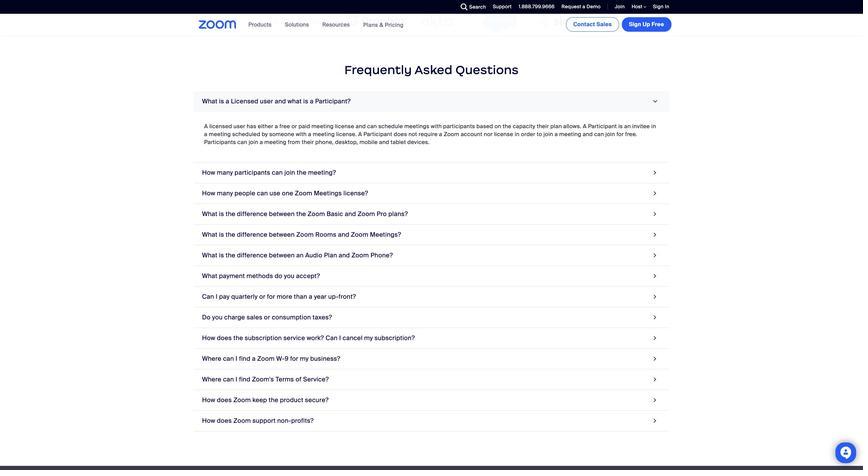 Task type: vqa. For each thing, say whether or not it's contained in the screenshot.
"User photo"
no



Task type: describe. For each thing, give the bounding box(es) containing it.
0 horizontal spatial their
[[302, 139, 314, 146]]

to
[[537, 131, 542, 138]]

methods
[[247, 272, 273, 280]]

a right require
[[439, 131, 443, 138]]

what for what payment methods do you accept?
[[202, 272, 218, 280]]

consumption
[[272, 313, 311, 322]]

than
[[294, 293, 307, 301]]

sign for sign in
[[653, 3, 664, 10]]

support
[[493, 3, 512, 10]]

you inside do you charge sales or consumption taxes? dropdown button
[[212, 313, 223, 322]]

what is the difference between an audio plan and zoom phone?
[[202, 251, 393, 260]]

difference for the
[[237, 210, 268, 218]]

charge
[[224, 313, 245, 322]]

frequently asked questions
[[345, 62, 519, 78]]

join right to
[[544, 131, 553, 138]]

i inside where can i find a zoom w-9 for my business? dropdown button
[[236, 355, 238, 363]]

join down scheduled at the top left
[[249, 139, 258, 146]]

1 horizontal spatial participant
[[588, 123, 617, 130]]

service?
[[303, 375, 329, 384]]

contact
[[574, 21, 595, 28]]

is for what is the difference between zoom rooms and zoom meetings?
[[219, 231, 224, 239]]

host
[[632, 3, 644, 10]]

licensed
[[231, 97, 258, 106]]

on
[[495, 123, 502, 130]]

join link left the host
[[610, 0, 627, 14]]

between for an
[[269, 251, 295, 260]]

0 horizontal spatial with
[[296, 131, 307, 138]]

how for how many people can use one zoom meetings license?
[[202, 189, 215, 198]]

sign for sign up free
[[629, 21, 642, 28]]

1 horizontal spatial a
[[358, 131, 362, 138]]

a inside where can i find a zoom w-9 for my business? dropdown button
[[252, 355, 256, 363]]

participants inside a licensed user has either a free or paid meeting license and can schedule meetings with participants based on the capacity their plan allows. a participant is an invitee in a meeting scheduled by someone with a meeting license. a participant does not require a zoom account nor license in order to join a meeting and can join for free. participants can join a meeting from their phone, desktop, mobile and tablet devices.
[[443, 123, 475, 130]]

meeting?
[[308, 169, 336, 177]]

for inside a licensed user has either a free or paid meeting license and can schedule meetings with participants based on the capacity their plan allows. a participant is an invitee in a meeting scheduled by someone with a meeting license. a participant does not require a zoom account nor license in order to join a meeting and can join for free. participants can join a meeting from their phone, desktop, mobile and tablet devices.
[[617, 131, 624, 138]]

resources button
[[323, 14, 353, 36]]

contact sales link
[[566, 17, 619, 32]]

one
[[282, 189, 293, 198]]

from
[[288, 139, 300, 146]]

many for people
[[217, 189, 233, 198]]

how does zoom keep the product secure?
[[202, 396, 329, 404]]

where can i find a zoom w-9 for my business?
[[202, 355, 341, 363]]

what for what is a licensed user and what is a participant?
[[202, 97, 218, 106]]

rooms
[[315, 231, 337, 239]]

has
[[247, 123, 256, 130]]

license.
[[336, 131, 357, 138]]

plans & pricing
[[363, 21, 404, 28]]

i inside where can i find zoom's terms of service? "dropdown button"
[[236, 375, 238, 384]]

free
[[652, 21, 664, 28]]

up
[[643, 21, 651, 28]]

an inside a licensed user has either a free or paid meeting license and can schedule meetings with participants based on the capacity their plan allows. a participant is an invitee in a meeting scheduled by someone with a meeting license. a participant does not require a zoom account nor license in order to join a meeting and can join for free. participants can join a meeting from their phone, desktop, mobile and tablet devices.
[[625, 123, 631, 130]]

terms
[[276, 375, 294, 384]]

where for where can i find a zoom w-9 for my business?
[[202, 355, 222, 363]]

in
[[665, 3, 670, 10]]

what payment methods do you accept?
[[202, 272, 320, 280]]

sign up free
[[629, 21, 664, 28]]

1 vertical spatial license
[[494, 131, 514, 138]]

how does zoom keep the product secure? button
[[194, 390, 670, 411]]

what for what is the difference between zoom rooms and zoom meetings?
[[202, 231, 218, 239]]

order
[[521, 131, 536, 138]]

meetings
[[314, 189, 342, 198]]

is for what is a licensed user and what is a participant?
[[219, 97, 224, 106]]

subscription?
[[375, 334, 415, 342]]

between for the
[[269, 210, 295, 218]]

does inside a licensed user has either a free or paid meeting license and can schedule meetings with participants based on the capacity their plan allows. a participant is an invitee in a meeting scheduled by someone with a meeting license. a participant does not require a zoom account nor license in order to join a meeting and can join for free. participants can join a meeting from their phone, desktop, mobile and tablet devices.
[[394, 131, 407, 138]]

people
[[235, 189, 255, 198]]

find for zoom's
[[239, 375, 251, 384]]

accept?
[[296, 272, 320, 280]]

does for how does zoom keep the product secure?
[[217, 396, 232, 404]]

zoom left keep
[[234, 396, 251, 404]]

free.
[[626, 131, 638, 138]]

0 vertical spatial their
[[537, 123, 549, 130]]

schedule
[[379, 123, 403, 130]]

a down the by on the top of page
[[260, 139, 263, 146]]

of
[[296, 375, 302, 384]]

phone?
[[371, 251, 393, 260]]

sign in
[[653, 3, 670, 10]]

service
[[284, 334, 305, 342]]

do you charge sales or consumption taxes? button
[[194, 308, 670, 328]]

what is the difference between zoom rooms and zoom meetings?
[[202, 231, 401, 239]]

or inside a licensed user has either a free or paid meeting license and can schedule meetings with participants based on the capacity their plan allows. a participant is an invitee in a meeting scheduled by someone with a meeting license. a participant does not require a zoom account nor license in order to join a meeting and can join for free. participants can join a meeting from their phone, desktop, mobile and tablet devices.
[[292, 123, 297, 130]]

tab list inside frequently asked questions main content
[[194, 91, 670, 432]]

plans?
[[389, 210, 408, 218]]

2 horizontal spatial a
[[583, 123, 587, 130]]

what is the difference between the zoom basic and zoom pro plans? button
[[194, 204, 670, 225]]

how many participants can join the meeting? button
[[194, 163, 670, 183]]

contact sales
[[574, 21, 612, 28]]

the inside a licensed user has either a free or paid meeting license and can schedule meetings with participants based on the capacity their plan allows. a participant is an invitee in a meeting scheduled by someone with a meeting license. a participant does not require a zoom account nor license in order to join a meeting and can join for free. participants can join a meeting from their phone, desktop, mobile and tablet devices.
[[503, 123, 512, 130]]

basic
[[327, 210, 343, 218]]

is inside a licensed user has either a free or paid meeting license and can schedule meetings with participants based on the capacity their plan allows. a participant is an invitee in a meeting scheduled by someone with a meeting license. a participant does not require a zoom account nor license in order to join a meeting and can join for free. participants can join a meeting from their phone, desktop, mobile and tablet devices.
[[619, 123, 623, 130]]

use
[[270, 189, 280, 198]]

secure?
[[305, 396, 329, 404]]

is for what is the difference between the zoom basic and zoom pro plans?
[[219, 210, 224, 218]]

my for business?
[[300, 355, 309, 363]]

what is the difference between the zoom basic and zoom pro plans?
[[202, 210, 408, 218]]

asked
[[415, 62, 453, 78]]

a left free
[[275, 123, 278, 130]]

is for what is the difference between an audio plan and zoom phone?
[[219, 251, 224, 260]]

request a demo
[[562, 3, 601, 10]]

right image for where can i find zoom's terms of service?
[[652, 375, 659, 384]]

devices.
[[408, 139, 430, 146]]

zoom left the basic
[[308, 210, 325, 218]]

zoom inside a licensed user has either a free or paid meeting license and can schedule meetings with participants based on the capacity their plan allows. a participant is an invitee in a meeting scheduled by someone with a meeting license. a participant does not require a zoom account nor license in order to join a meeting and can join for free. participants can join a meeting from their phone, desktop, mobile and tablet devices.
[[444, 131, 460, 138]]

i inside can i pay quarterly or for more than a year up-front? dropdown button
[[216, 293, 218, 301]]

0 horizontal spatial license
[[335, 123, 354, 130]]

products
[[249, 21, 272, 28]]

more
[[277, 293, 292, 301]]

the inside 'dropdown button'
[[234, 334, 243, 342]]

not
[[409, 131, 417, 138]]

a down plan
[[555, 131, 558, 138]]

how for how does the subscription service work? can i cancel my subscription?
[[202, 334, 215, 342]]

search button
[[456, 0, 488, 14]]

for inside where can i find a zoom w-9 for my business? dropdown button
[[290, 355, 298, 363]]

either
[[258, 123, 273, 130]]

product
[[280, 396, 303, 404]]

where for where can i find zoom's terms of service?
[[202, 375, 222, 384]]

plan
[[551, 123, 562, 130]]

right image for what is the difference between the zoom basic and zoom pro plans?
[[652, 210, 659, 219]]

cancel
[[343, 334, 363, 342]]

meetings?
[[370, 231, 401, 239]]

free
[[280, 123, 290, 130]]

0 horizontal spatial a
[[204, 123, 208, 130]]

based
[[477, 123, 493, 130]]

right image for zoom
[[652, 251, 659, 260]]

products button
[[249, 14, 275, 36]]

request
[[562, 3, 581, 10]]

right image inside how does zoom keep the product secure? dropdown button
[[652, 396, 659, 405]]

tablet
[[391, 139, 406, 146]]

a licensed user has either a free or paid meeting license and can schedule meetings with participants based on the capacity their plan allows. a participant is an invitee in a meeting scheduled by someone with a meeting license. a participant does not require a zoom account nor license in order to join a meeting and can join for free. participants can join a meeting from their phone, desktop, mobile and tablet devices.
[[204, 123, 656, 146]]

a up participants
[[204, 131, 207, 138]]

zoom left w-
[[257, 355, 275, 363]]

taxes?
[[313, 313, 332, 322]]

join left free.
[[606, 131, 615, 138]]

frequently asked questions main content
[[0, 0, 864, 466]]



Task type: locate. For each thing, give the bounding box(es) containing it.
0 vertical spatial difference
[[237, 210, 268, 218]]

1 vertical spatial an
[[296, 251, 304, 260]]

nor
[[484, 131, 493, 138]]

2 vertical spatial for
[[290, 355, 298, 363]]

or inside dropdown button
[[264, 313, 270, 322]]

0 horizontal spatial participant
[[364, 131, 393, 138]]

how many people can use one zoom meetings license? button
[[194, 183, 670, 204]]

i inside how does the subscription service work? can i cancel my subscription? 'dropdown button'
[[339, 334, 341, 342]]

join link
[[610, 0, 627, 14], [615, 3, 625, 10]]

0 horizontal spatial my
[[300, 355, 309, 363]]

how inside how many participants can join the meeting? dropdown button
[[202, 169, 215, 177]]

a down paid
[[308, 131, 311, 138]]

1 vertical spatial can
[[326, 334, 338, 342]]

meetings
[[405, 123, 430, 130]]

1 vertical spatial sign
[[629, 21, 642, 28]]

or right sales
[[264, 313, 270, 322]]

1 vertical spatial with
[[296, 131, 307, 138]]

1 what from the top
[[202, 97, 218, 106]]

right image inside what payment methods do you accept? dropdown button
[[652, 272, 659, 281]]

1 horizontal spatial license
[[494, 131, 514, 138]]

right image
[[652, 168, 659, 178], [652, 189, 659, 198], [652, 210, 659, 219], [652, 313, 659, 322], [652, 334, 659, 343], [652, 354, 659, 364], [652, 375, 659, 384], [652, 417, 659, 426]]

1 vertical spatial for
[[267, 293, 275, 301]]

right image inside the what is the difference between zoom rooms and zoom meetings? dropdown button
[[652, 230, 659, 240]]

resources
[[323, 21, 350, 28]]

right image for how does zoom support non-profits?
[[652, 417, 659, 426]]

a left year
[[309, 293, 313, 301]]

is
[[219, 97, 224, 106], [303, 97, 308, 106], [619, 123, 623, 130], [219, 210, 224, 218], [219, 231, 224, 239], [219, 251, 224, 260]]

2 right image from the top
[[652, 189, 659, 198]]

my right 9
[[300, 355, 309, 363]]

right image for how many people can use one zoom meetings license?
[[652, 189, 659, 198]]

1 vertical spatial participant
[[364, 131, 393, 138]]

can right work?
[[326, 334, 338, 342]]

0 vertical spatial participant
[[588, 123, 617, 130]]

can
[[202, 293, 214, 301], [326, 334, 338, 342]]

where can i find zoom's terms of service? button
[[194, 370, 670, 390]]

0 horizontal spatial sign
[[629, 21, 642, 28]]

join up one
[[285, 169, 295, 177]]

zoom right one
[[295, 189, 312, 198]]

0 horizontal spatial you
[[212, 313, 223, 322]]

0 vertical spatial you
[[284, 272, 295, 280]]

sign left up
[[629, 21, 642, 28]]

find inside dropdown button
[[239, 355, 251, 363]]

what is a licensed user and what is a participant?
[[202, 97, 351, 106]]

4 right image from the top
[[652, 313, 659, 322]]

does for how does the subscription service work? can i cancel my subscription?
[[217, 334, 232, 342]]

for left more
[[267, 293, 275, 301]]

where inside dropdown button
[[202, 355, 222, 363]]

0 vertical spatial license
[[335, 123, 354, 130]]

license down on
[[494, 131, 514, 138]]

5 how from the top
[[202, 417, 215, 425]]

zoom
[[444, 131, 460, 138], [295, 189, 312, 198], [308, 210, 325, 218], [358, 210, 375, 218], [296, 231, 314, 239], [351, 231, 369, 239], [352, 251, 369, 260], [257, 355, 275, 363], [234, 396, 251, 404], [234, 417, 251, 425]]

1 vertical spatial where
[[202, 375, 222, 384]]

0 vertical spatial sign
[[653, 3, 664, 10]]

right image inside how does zoom support non-profits? dropdown button
[[652, 417, 659, 426]]

2 where from the top
[[202, 375, 222, 384]]

user right licensed
[[260, 97, 273, 106]]

many inside dropdown button
[[217, 189, 233, 198]]

for left free.
[[617, 131, 624, 138]]

1 vertical spatial their
[[302, 139, 314, 146]]

how inside how many people can use one zoom meetings license? dropdown button
[[202, 189, 215, 198]]

the
[[503, 123, 512, 130], [297, 169, 307, 177], [226, 210, 235, 218], [296, 210, 306, 218], [226, 231, 235, 239], [226, 251, 235, 260], [234, 334, 243, 342], [269, 396, 279, 404]]

0 horizontal spatial can
[[202, 293, 214, 301]]

how
[[202, 169, 215, 177], [202, 189, 215, 198], [202, 334, 215, 342], [202, 396, 215, 404], [202, 417, 215, 425]]

participant right allows. on the right top of page
[[588, 123, 617, 130]]

where
[[202, 355, 222, 363], [202, 375, 222, 384]]

6 right image from the top
[[652, 354, 659, 364]]

right image inside how does the subscription service work? can i cancel my subscription? 'dropdown button'
[[652, 334, 659, 343]]

zoom left pro
[[358, 210, 375, 218]]

audio
[[305, 251, 323, 260]]

5 what from the top
[[202, 272, 218, 280]]

license up license.
[[335, 123, 354, 130]]

right image inside can i pay quarterly or for more than a year up-front? dropdown button
[[652, 292, 659, 302]]

how does the subscription service work? can i cancel my subscription? button
[[194, 328, 670, 349]]

4 what from the top
[[202, 251, 218, 260]]

0 vertical spatial an
[[625, 123, 631, 130]]

keep
[[253, 396, 267, 404]]

where inside "dropdown button"
[[202, 375, 222, 384]]

a up zoom's
[[252, 355, 256, 363]]

a right what
[[310, 97, 314, 106]]

my right cancel
[[364, 334, 373, 342]]

meeting
[[312, 123, 334, 130], [209, 131, 231, 138], [313, 131, 335, 138], [560, 131, 582, 138], [265, 139, 287, 146]]

plans
[[363, 21, 378, 28]]

pro
[[377, 210, 387, 218]]

mobile
[[360, 139, 378, 146]]

do
[[275, 272, 283, 280]]

front?
[[339, 293, 356, 301]]

join inside dropdown button
[[285, 169, 295, 177]]

sales
[[247, 313, 263, 322]]

zoom logo image
[[199, 20, 237, 29]]

subscription
[[245, 334, 282, 342]]

you
[[284, 272, 295, 280], [212, 313, 223, 322]]

a left licensed
[[226, 97, 229, 106]]

2 what from the top
[[202, 210, 218, 218]]

profits?
[[291, 417, 314, 425]]

solutions
[[285, 21, 309, 28]]

participant?
[[315, 97, 351, 106]]

how for how many participants can join the meeting?
[[202, 169, 215, 177]]

1 difference from the top
[[237, 210, 268, 218]]

1 find from the top
[[239, 355, 251, 363]]

demo
[[587, 3, 601, 10]]

participants up the people
[[235, 169, 270, 177]]

1 how from the top
[[202, 169, 215, 177]]

1 horizontal spatial with
[[431, 123, 442, 130]]

pricing
[[385, 21, 404, 28]]

sign left in on the right of the page
[[653, 3, 664, 10]]

1 vertical spatial in
[[515, 131, 520, 138]]

can inside "dropdown button"
[[223, 375, 234, 384]]

do you charge sales or consumption taxes?
[[202, 313, 332, 322]]

1.888.799.9666
[[519, 3, 555, 10]]

participant
[[588, 123, 617, 130], [364, 131, 393, 138]]

2 vertical spatial between
[[269, 251, 295, 260]]

you right do
[[284, 272, 295, 280]]

zoom inside dropdown button
[[295, 189, 312, 198]]

1 many from the top
[[217, 169, 233, 177]]

2 vertical spatial difference
[[237, 251, 268, 260]]

0 vertical spatial in
[[652, 123, 656, 130]]

1 vertical spatial you
[[212, 313, 223, 322]]

desktop,
[[335, 139, 358, 146]]

frequently
[[345, 62, 412, 78]]

license?
[[344, 189, 368, 198]]

1 right image from the top
[[652, 168, 659, 178]]

tab list
[[194, 91, 670, 432]]

2 many from the top
[[217, 189, 233, 198]]

0 vertical spatial participants
[[443, 123, 475, 130]]

2 horizontal spatial for
[[617, 131, 624, 138]]

require
[[419, 131, 438, 138]]

0 horizontal spatial an
[[296, 251, 304, 260]]

3 how from the top
[[202, 334, 215, 342]]

right image for do you charge sales or consumption taxes?
[[652, 313, 659, 322]]

0 vertical spatial with
[[431, 123, 442, 130]]

user up scheduled at the top left
[[234, 123, 245, 130]]

and inside "dropdown button"
[[345, 210, 356, 218]]

what inside "dropdown button"
[[202, 210, 218, 218]]

0 vertical spatial for
[[617, 131, 624, 138]]

their up to
[[537, 123, 549, 130]]

zoom down what is the difference between the zoom basic and zoom pro plans?
[[296, 231, 314, 239]]

2 difference from the top
[[237, 231, 268, 239]]

how does the subscription service work? can i cancel my subscription?
[[202, 334, 415, 342]]

many left the people
[[217, 189, 233, 198]]

2 vertical spatial or
[[264, 313, 270, 322]]

sales
[[597, 21, 612, 28]]

quarterly
[[231, 293, 258, 301]]

can left pay
[[202, 293, 214, 301]]

7 right image from the top
[[652, 375, 659, 384]]

between
[[269, 210, 295, 218], [269, 231, 295, 239], [269, 251, 295, 260]]

5 right image from the top
[[652, 334, 659, 343]]

3 what from the top
[[202, 231, 218, 239]]

right image for where can i find a zoom w-9 for my business?
[[652, 354, 659, 364]]

participants inside dropdown button
[[235, 169, 270, 177]]

right image inside where can i find a zoom w-9 for my business? dropdown button
[[652, 354, 659, 364]]

zoom left meetings? on the left of the page
[[351, 231, 369, 239]]

for
[[617, 131, 624, 138], [267, 293, 275, 301], [290, 355, 298, 363]]

work?
[[307, 334, 324, 342]]

difference for zoom
[[237, 231, 268, 239]]

a left licensed
[[204, 123, 208, 130]]

user inside a licensed user has either a free or paid meeting license and can schedule meetings with participants based on the capacity their plan allows. a participant is an invitee in a meeting scheduled by someone with a meeting license. a participant does not require a zoom account nor license in order to join a meeting and can join for free. participants can join a meeting from their phone, desktop, mobile and tablet devices.
[[234, 123, 245, 130]]

zoom left the support
[[234, 417, 251, 425]]

1 vertical spatial find
[[239, 375, 251, 384]]

what for what is the difference between an audio plan and zoom phone?
[[202, 251, 218, 260]]

between for zoom
[[269, 231, 295, 239]]

for right 9
[[290, 355, 298, 363]]

invitee
[[633, 123, 650, 130]]

a left demo
[[583, 3, 586, 10]]

right image inside where can i find zoom's terms of service? "dropdown button"
[[652, 375, 659, 384]]

1 horizontal spatial participants
[[443, 123, 475, 130]]

1 horizontal spatial an
[[625, 123, 631, 130]]

payment
[[219, 272, 245, 280]]

1 horizontal spatial their
[[537, 123, 549, 130]]

0 vertical spatial many
[[217, 169, 233, 177]]

sign in link
[[648, 0, 673, 14], [653, 3, 670, 10]]

a inside can i pay quarterly or for more than a year up-front? dropdown button
[[309, 293, 313, 301]]

1 horizontal spatial you
[[284, 272, 295, 280]]

their right from on the top left of page
[[302, 139, 314, 146]]

what
[[288, 97, 302, 106]]

right image inside what is the difference between an audio plan and zoom phone? dropdown button
[[652, 251, 659, 260]]

does for how does zoom support non-profits?
[[217, 417, 232, 425]]

4 how from the top
[[202, 396, 215, 404]]

product information navigation
[[243, 14, 409, 36]]

right image inside how many participants can join the meeting? dropdown button
[[652, 168, 659, 178]]

3 between from the top
[[269, 251, 295, 260]]

sign inside 'sign up free' button
[[629, 21, 642, 28]]

how inside how does zoom keep the product secure? dropdown button
[[202, 396, 215, 404]]

0 horizontal spatial user
[[234, 123, 245, 130]]

plan
[[324, 251, 337, 260]]

i
[[216, 293, 218, 301], [339, 334, 341, 342], [236, 355, 238, 363], [236, 375, 238, 384]]

0 vertical spatial my
[[364, 334, 373, 342]]

1 vertical spatial my
[[300, 355, 309, 363]]

join link up meetings navigation
[[615, 3, 625, 10]]

right image for meetings?
[[652, 230, 659, 240]]

many down participants
[[217, 169, 233, 177]]

how for how does zoom support non-profits?
[[202, 417, 215, 425]]

right image for how does the subscription service work? can i cancel my subscription?
[[652, 334, 659, 343]]

can inside can i pay quarterly or for more than a year up-front? dropdown button
[[202, 293, 214, 301]]

between up the what is the difference between an audio plan and zoom phone? at the left bottom of the page
[[269, 231, 295, 239]]

1 horizontal spatial in
[[652, 123, 656, 130]]

how for how does zoom keep the product secure?
[[202, 396, 215, 404]]

2 between from the top
[[269, 231, 295, 239]]

a up mobile in the left top of the page
[[358, 131, 362, 138]]

do
[[202, 313, 211, 322]]

1 vertical spatial participants
[[235, 169, 270, 177]]

or for consumption
[[264, 313, 270, 322]]

my inside dropdown button
[[300, 355, 309, 363]]

someone
[[269, 131, 294, 138]]

difference for an
[[237, 251, 268, 260]]

a right allows. on the right top of page
[[583, 123, 587, 130]]

or right free
[[292, 123, 297, 130]]

host button
[[632, 3, 647, 10]]

what for what is the difference between the zoom basic and zoom pro plans?
[[202, 210, 218, 218]]

request a demo link
[[557, 0, 603, 14], [562, 3, 601, 10]]

find down "subscription"
[[239, 355, 251, 363]]

how inside how does zoom support non-profits? dropdown button
[[202, 417, 215, 425]]

participant up mobile in the left top of the page
[[364, 131, 393, 138]]

my for subscription?
[[364, 334, 373, 342]]

can
[[367, 123, 377, 130], [595, 131, 604, 138], [238, 139, 247, 146], [272, 169, 283, 177], [257, 189, 268, 198], [223, 355, 234, 363], [223, 375, 234, 384]]

0 vertical spatial or
[[292, 123, 297, 130]]

allows.
[[564, 123, 582, 130]]

account
[[461, 131, 483, 138]]

right image for year
[[652, 292, 659, 302]]

0 vertical spatial can
[[202, 293, 214, 301]]

find left zoom's
[[239, 375, 251, 384]]

does
[[394, 131, 407, 138], [217, 334, 232, 342], [217, 396, 232, 404], [217, 417, 232, 425]]

participants
[[204, 139, 236, 146]]

you inside what payment methods do you accept? dropdown button
[[284, 272, 295, 280]]

participants up account
[[443, 123, 475, 130]]

right image for how many participants can join the meeting?
[[652, 168, 659, 178]]

right image inside how many people can use one zoom meetings license? dropdown button
[[652, 189, 659, 198]]

zoom left phone? at the bottom left of page
[[352, 251, 369, 260]]

0 vertical spatial find
[[239, 355, 251, 363]]

1 horizontal spatial for
[[290, 355, 298, 363]]

user inside what is a licensed user and what is a participant? dropdown button
[[260, 97, 273, 106]]

find for a
[[239, 355, 251, 363]]

right image
[[651, 98, 660, 105], [652, 230, 659, 240], [652, 251, 659, 260], [652, 272, 659, 281], [652, 292, 659, 302], [652, 396, 659, 405]]

by
[[262, 131, 268, 138]]

1 where from the top
[[202, 355, 222, 363]]

1 horizontal spatial my
[[364, 334, 373, 342]]

how many participants can join the meeting?
[[202, 169, 336, 177]]

between down how many people can use one zoom meetings license? on the top
[[269, 210, 295, 218]]

or for for
[[259, 293, 266, 301]]

non-
[[277, 417, 291, 425]]

right image inside do you charge sales or consumption taxes? dropdown button
[[652, 313, 659, 322]]

with up require
[[431, 123, 442, 130]]

many inside dropdown button
[[217, 169, 233, 177]]

difference inside "dropdown button"
[[237, 210, 268, 218]]

0 vertical spatial where
[[202, 355, 222, 363]]

with down paid
[[296, 131, 307, 138]]

an up free.
[[625, 123, 631, 130]]

can inside how does the subscription service work? can i cancel my subscription? 'dropdown button'
[[326, 334, 338, 342]]

sign up free button
[[622, 17, 672, 32]]

what payment methods do you accept? button
[[194, 266, 670, 287]]

search
[[470, 4, 486, 10]]

1 horizontal spatial sign
[[653, 3, 664, 10]]

paid
[[299, 123, 310, 130]]

between up do
[[269, 251, 295, 260]]

how does zoom support non-profits? button
[[194, 411, 670, 432]]

or right the quarterly
[[259, 293, 266, 301]]

1 vertical spatial difference
[[237, 231, 268, 239]]

1 vertical spatial or
[[259, 293, 266, 301]]

8 right image from the top
[[652, 417, 659, 426]]

how inside how does the subscription service work? can i cancel my subscription? 'dropdown button'
[[202, 334, 215, 342]]

an left "audio"
[[296, 251, 304, 260]]

licensed
[[209, 123, 232, 130]]

right image inside what is a licensed user and what is a participant? dropdown button
[[651, 98, 660, 105]]

support link
[[488, 0, 514, 14], [493, 3, 512, 10]]

find inside "dropdown button"
[[239, 375, 251, 384]]

w-
[[276, 355, 285, 363]]

0 horizontal spatial for
[[267, 293, 275, 301]]

zoom left account
[[444, 131, 460, 138]]

2 find from the top
[[239, 375, 251, 384]]

1 vertical spatial many
[[217, 189, 233, 198]]

questions
[[456, 62, 519, 78]]

banner
[[190, 14, 673, 36]]

how does zoom support non-profits?
[[202, 417, 314, 425]]

is inside "dropdown button"
[[219, 210, 224, 218]]

3 difference from the top
[[237, 251, 268, 260]]

capacity
[[513, 123, 536, 130]]

phone,
[[316, 139, 334, 146]]

does inside 'dropdown button'
[[217, 334, 232, 342]]

find
[[239, 355, 251, 363], [239, 375, 251, 384]]

1 horizontal spatial user
[[260, 97, 273, 106]]

what is the difference between zoom rooms and zoom meetings? button
[[194, 225, 670, 246]]

0 vertical spatial user
[[260, 97, 273, 106]]

right image inside what is the difference between the zoom basic and zoom pro plans? "dropdown button"
[[652, 210, 659, 219]]

many for participants
[[217, 169, 233, 177]]

you right "do"
[[212, 313, 223, 322]]

or inside dropdown button
[[259, 293, 266, 301]]

1 vertical spatial between
[[269, 231, 295, 239]]

can inside dropdown button
[[257, 189, 268, 198]]

0 horizontal spatial in
[[515, 131, 520, 138]]

0 horizontal spatial participants
[[235, 169, 270, 177]]

3 right image from the top
[[652, 210, 659, 219]]

meetings navigation
[[565, 14, 673, 33]]

tab list containing what is a licensed user and what is a participant?
[[194, 91, 670, 432]]

1 between from the top
[[269, 210, 295, 218]]

0 vertical spatial between
[[269, 210, 295, 218]]

in down capacity
[[515, 131, 520, 138]]

for inside can i pay quarterly or for more than a year up-front? dropdown button
[[267, 293, 275, 301]]

right image for participant?
[[651, 98, 660, 105]]

my inside 'dropdown button'
[[364, 334, 373, 342]]

in right invitee
[[652, 123, 656, 130]]

&
[[380, 21, 384, 28]]

banner containing contact sales
[[190, 14, 673, 36]]

between inside "dropdown button"
[[269, 210, 295, 218]]

1 vertical spatial user
[[234, 123, 245, 130]]

an inside dropdown button
[[296, 251, 304, 260]]

my
[[364, 334, 373, 342], [300, 355, 309, 363]]

1 horizontal spatial can
[[326, 334, 338, 342]]

2 how from the top
[[202, 189, 215, 198]]



